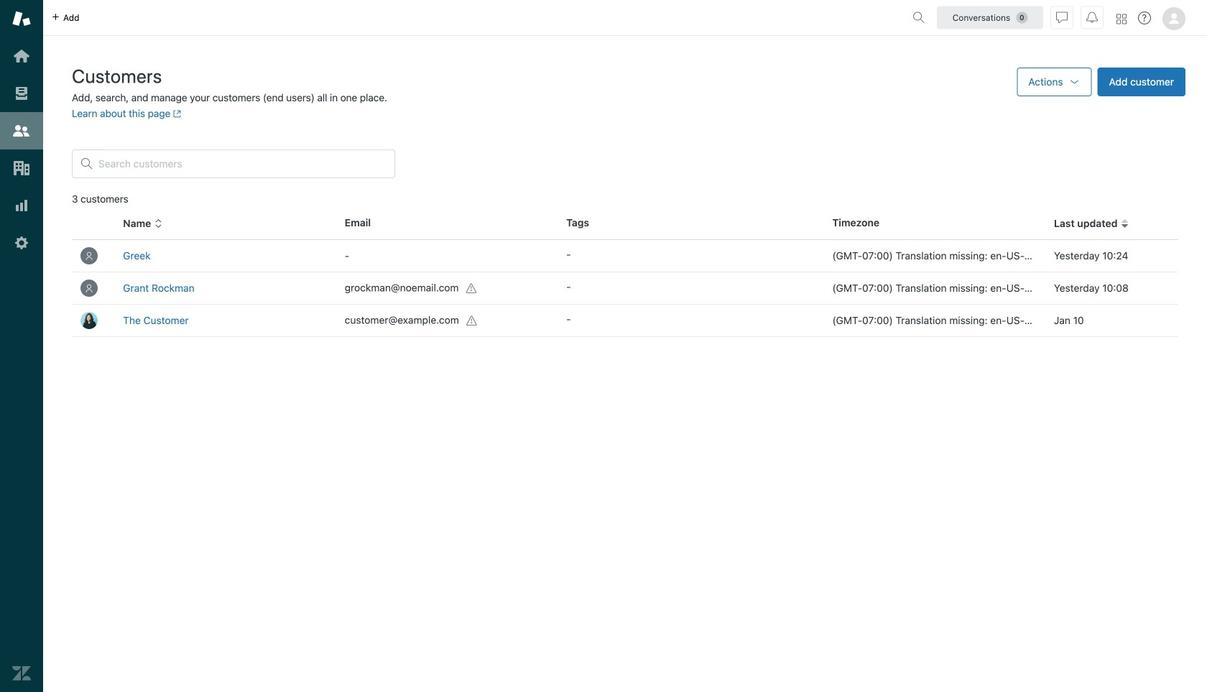 Task type: describe. For each thing, give the bounding box(es) containing it.
Search customers field
[[98, 157, 386, 170]]

reporting image
[[12, 196, 31, 215]]

(opens in a new tab) image
[[170, 109, 182, 118]]

customers image
[[12, 121, 31, 140]]

zendesk products image
[[1117, 14, 1127, 24]]

1 unverified email image from the top
[[466, 283, 478, 294]]

get help image
[[1138, 11, 1151, 24]]

button displays agent's chat status as invisible. image
[[1056, 12, 1068, 23]]

admin image
[[12, 234, 31, 252]]

notifications image
[[1087, 12, 1098, 23]]

organizations image
[[12, 159, 31, 177]]

get started image
[[12, 47, 31, 65]]



Task type: vqa. For each thing, say whether or not it's contained in the screenshot.
'(opens in a new tab)' 'icon'
yes



Task type: locate. For each thing, give the bounding box(es) containing it.
zendesk support image
[[12, 9, 31, 28]]

1 vertical spatial unverified email image
[[466, 315, 478, 327]]

unverified email image
[[466, 283, 478, 294], [466, 315, 478, 327]]

0 vertical spatial unverified email image
[[466, 283, 478, 294]]

2 unverified email image from the top
[[466, 315, 478, 327]]

main element
[[0, 0, 43, 692]]

zendesk image
[[12, 664, 31, 683]]

views image
[[12, 84, 31, 103]]



